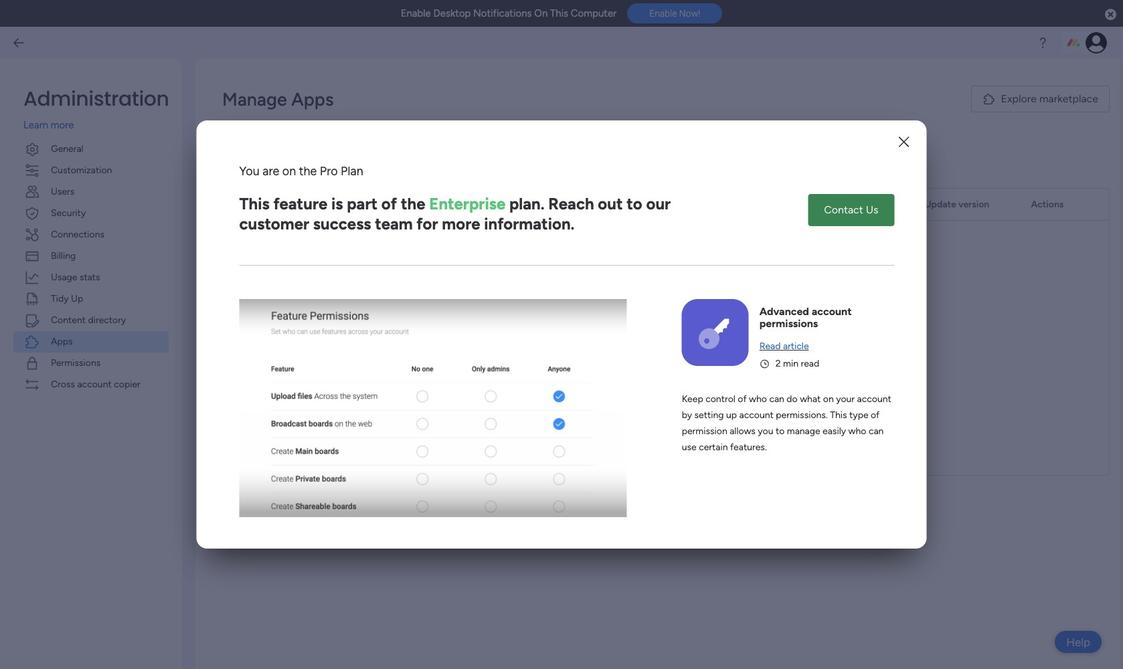 Task type: locate. For each thing, give the bounding box(es) containing it.
enable left now!
[[650, 8, 677, 19]]

1 horizontal spatial plan
[[810, 198, 828, 210]]

0 horizontal spatial of
[[382, 194, 397, 214]]

this up customer
[[239, 194, 270, 214]]

no apps installed yet image
[[320, 251, 434, 344]]

this
[[550, 7, 568, 19], [239, 194, 270, 214], [830, 410, 847, 421]]

0 vertical spatial and
[[351, 119, 366, 131]]

permissions
[[760, 317, 818, 330]]

mf feature lock.feature preview.image asset.preview alt image
[[239, 299, 627, 517]]

column header
[[684, 189, 799, 221]]

to inside "plan. reach out to our customer success team for more information."
[[627, 194, 643, 214]]

1 vertical spatial of
[[738, 394, 747, 405]]

explore down help image
[[1001, 92, 1037, 105]]

control
[[706, 394, 736, 405]]

the left pro
[[299, 164, 317, 179]]

explore for explore marketplace
[[1001, 92, 1037, 105]]

users
[[51, 186, 75, 197]]

pending installs link
[[313, 149, 409, 173]]

you for you can install, update, enable and disable apps in your account
[[222, 119, 238, 131]]

type
[[850, 410, 869, 421]]

tab list
[[222, 148, 1110, 175]]

enable left desktop
[[401, 7, 431, 19]]

version
[[959, 198, 990, 210]]

can right the "easily"
[[869, 426, 884, 437]]

apps up workflow
[[345, 376, 365, 387]]

0 vertical spatial the
[[299, 164, 317, 179]]

2 horizontal spatial of
[[871, 410, 880, 421]]

0 vertical spatial installed
[[234, 154, 274, 167]]

1 horizontal spatial can
[[769, 394, 785, 405]]

now!
[[679, 8, 701, 19]]

tidy
[[51, 293, 69, 304]]

customization
[[51, 164, 112, 176]]

account inside advanced account permissions
[[812, 305, 852, 318]]

installed inside row group
[[588, 198, 624, 210]]

can left install,
[[240, 119, 255, 131]]

0 vertical spatial of
[[382, 194, 397, 214]]

1 horizontal spatial more
[[442, 215, 480, 234]]

1 vertical spatial marketplace
[[377, 425, 436, 438]]

0 horizontal spatial your
[[330, 391, 349, 402]]

who left do
[[749, 394, 767, 405]]

1 horizontal spatial this
[[550, 7, 568, 19]]

explore inside table
[[318, 425, 354, 438]]

of
[[382, 194, 397, 214], [738, 394, 747, 405], [871, 410, 880, 421]]

read article
[[760, 341, 809, 352]]

0 horizontal spatial explore
[[318, 425, 354, 438]]

installed down install,
[[234, 154, 274, 167]]

keep control of who can do what on your account by setting up account permissions. this type of permission allows you to manage easily who can use certain features.
[[682, 394, 892, 453]]

you inside the keep control of who can do what on your account by setting up account permissions. this type of permission allows you to manage easily who can use certain features.
[[758, 426, 774, 437]]

enable inside button
[[650, 8, 677, 19]]

2 horizontal spatial this
[[830, 410, 847, 421]]

1 vertical spatial apps
[[345, 376, 365, 387]]

apps up update,
[[291, 88, 334, 110]]

0 horizontal spatial on
[[282, 164, 296, 179]]

1 horizontal spatial and
[[367, 376, 383, 387]]

0 vertical spatial marketplace
[[1040, 92, 1099, 105]]

explore
[[1001, 92, 1037, 105], [318, 425, 354, 438]]

your for keep control of who can do what on your account by setting up account permissions. this type of permission allows you to manage easily who can use certain features.
[[836, 394, 855, 405]]

install,
[[258, 119, 284, 131]]

1 vertical spatial plan
[[810, 198, 828, 210]]

permissions
[[51, 357, 101, 369]]

this right on on the left top of page
[[550, 7, 568, 19]]

easily
[[823, 426, 846, 437]]

more up general
[[51, 119, 74, 131]]

0 vertical spatial explore
[[1001, 92, 1037, 105]]

integrations
[[385, 376, 435, 387]]

app
[[356, 425, 374, 438]]

your inside discover powerful apps and integrations to perfectly customize your workflow any way you want.
[[330, 391, 349, 402]]

advanced
[[760, 305, 809, 318]]

connections
[[51, 229, 104, 240]]

who
[[749, 394, 767, 405], [849, 426, 867, 437]]

0 vertical spatial apps
[[400, 119, 420, 131]]

0 vertical spatial to
[[627, 194, 643, 214]]

2 horizontal spatial to
[[776, 426, 785, 437]]

1 vertical spatial and
[[367, 376, 383, 387]]

powerful
[[305, 376, 343, 387]]

0 horizontal spatial installed
[[234, 154, 274, 167]]

1 horizontal spatial to
[[627, 194, 643, 214]]

account right advanced
[[812, 305, 852, 318]]

1 horizontal spatial on
[[823, 394, 834, 405]]

0 vertical spatial you
[[429, 391, 444, 402]]

to up want.
[[438, 376, 447, 387]]

manage
[[787, 426, 821, 437]]

explore left the app
[[318, 425, 354, 438]]

learn more link
[[23, 118, 169, 133]]

of right control at the right of page
[[738, 394, 747, 405]]

cross account copier
[[51, 379, 140, 390]]

more down "user"
[[442, 215, 480, 234]]

notifications
[[473, 7, 532, 19]]

marketplace
[[1040, 92, 1099, 105], [377, 425, 436, 438]]

to left manage at the right bottom
[[776, 426, 785, 437]]

plan expiration
[[810, 198, 873, 210]]

this up the "easily"
[[830, 410, 847, 421]]

you left are
[[239, 164, 260, 179]]

0 horizontal spatial this
[[239, 194, 270, 214]]

row group
[[223, 189, 1109, 221]]

manage apps
[[222, 88, 334, 110]]

0 vertical spatial who
[[749, 394, 767, 405]]

explore marketplace
[[1001, 92, 1099, 105]]

2 vertical spatial can
[[869, 426, 884, 437]]

apps inside discover powerful apps and integrations to perfectly customize your workflow any way you want.
[[345, 376, 365, 387]]

of right type
[[871, 410, 880, 421]]

2 vertical spatial to
[[776, 426, 785, 437]]

on right are
[[282, 164, 296, 179]]

1 vertical spatial on
[[823, 394, 834, 405]]

0 horizontal spatial you
[[222, 119, 238, 131]]

1 vertical spatial this
[[239, 194, 270, 214]]

plan right pro
[[341, 164, 363, 179]]

more inside 'administration learn more'
[[51, 119, 74, 131]]

row group inside explore app marketplace table
[[223, 189, 1109, 221]]

0 horizontal spatial who
[[749, 394, 767, 405]]

0 vertical spatial more
[[51, 119, 74, 131]]

1 vertical spatial can
[[769, 394, 785, 405]]

row group containing app name
[[223, 189, 1109, 221]]

enable
[[401, 7, 431, 19], [650, 8, 677, 19]]

and right "enable" on the left top
[[351, 119, 366, 131]]

discover powerful apps and integrations to perfectly customize your workflow any way you want.
[[267, 376, 487, 402]]

keep
[[682, 394, 703, 405]]

on inside the keep control of who can do what on your account by setting up account permissions. this type of permission allows you to manage easily who can use certain features.
[[823, 394, 834, 405]]

team
[[375, 215, 413, 234]]

us
[[866, 204, 879, 216]]

1 horizontal spatial explore
[[1001, 92, 1037, 105]]

1 horizontal spatial enable
[[650, 8, 677, 19]]

0 vertical spatial this
[[550, 7, 568, 19]]

1 vertical spatial installed
[[588, 198, 624, 210]]

on
[[282, 164, 296, 179], [823, 394, 834, 405]]

in
[[423, 119, 430, 131]]

explore app marketplace table
[[222, 188, 1110, 476]]

of up team
[[382, 194, 397, 214]]

more inside "plan. reach out to our customer success team for more information."
[[442, 215, 480, 234]]

1 horizontal spatial you
[[239, 164, 260, 179]]

your inside the keep control of who can do what on your account by setting up account permissions. this type of permission allows you to manage easily who can use certain features.
[[836, 394, 855, 405]]

to left our
[[627, 194, 643, 214]]

can left do
[[769, 394, 785, 405]]

plan. reach out to our customer success team for more information.
[[239, 194, 671, 234]]

up
[[726, 410, 737, 421]]

user
[[455, 198, 475, 210]]

the
[[299, 164, 317, 179], [401, 194, 426, 214]]

way
[[409, 391, 426, 402]]

1 vertical spatial to
[[438, 376, 447, 387]]

you
[[429, 391, 444, 402], [758, 426, 774, 437]]

your
[[432, 119, 451, 131], [330, 391, 349, 402], [836, 394, 855, 405]]

apps left "in" on the top left of page
[[400, 119, 420, 131]]

more
[[51, 119, 74, 131], [442, 215, 480, 234]]

your up type
[[836, 394, 855, 405]]

1 horizontal spatial who
[[849, 426, 867, 437]]

to
[[627, 194, 643, 214], [438, 376, 447, 387], [776, 426, 785, 437]]

marketplace down any at the left
[[377, 425, 436, 438]]

apps down content
[[51, 336, 73, 347]]

0 horizontal spatial to
[[438, 376, 447, 387]]

security
[[51, 207, 86, 219]]

you right way
[[429, 391, 444, 402]]

you right allows
[[758, 426, 774, 437]]

explore app marketplace
[[318, 425, 436, 438]]

1 vertical spatial more
[[442, 215, 480, 234]]

your right "in" on the top left of page
[[432, 119, 451, 131]]

1 vertical spatial the
[[401, 194, 426, 214]]

0 horizontal spatial can
[[240, 119, 255, 131]]

setting
[[695, 410, 724, 421]]

1 horizontal spatial you
[[758, 426, 774, 437]]

account up allows
[[739, 410, 774, 421]]

learn
[[23, 119, 48, 131]]

billing
[[51, 250, 76, 261]]

0 horizontal spatial apps
[[345, 376, 365, 387]]

apps down update,
[[276, 154, 301, 167]]

0 vertical spatial you
[[222, 119, 238, 131]]

you down manage
[[222, 119, 238, 131]]

plan left expiration
[[810, 198, 828, 210]]

expiration
[[830, 198, 873, 210]]

0 horizontal spatial enable
[[401, 7, 431, 19]]

installs
[[366, 154, 399, 167]]

1 vertical spatial apps
[[276, 154, 301, 167]]

1 horizontal spatial installed
[[588, 198, 624, 210]]

who down type
[[849, 426, 867, 437]]

advanced account permissions
[[760, 305, 852, 330]]

1 vertical spatial you
[[239, 164, 260, 179]]

0 vertical spatial apps
[[291, 88, 334, 110]]

installed
[[234, 154, 274, 167], [588, 198, 624, 210]]

stats
[[80, 271, 100, 283]]

and inside discover powerful apps and integrations to perfectly customize your workflow any way you want.
[[367, 376, 383, 387]]

for
[[417, 215, 438, 234]]

contact
[[824, 204, 863, 216]]

0 horizontal spatial more
[[51, 119, 74, 131]]

0 vertical spatial plan
[[341, 164, 363, 179]]

tab list containing installed apps
[[222, 148, 1110, 175]]

installed left date
[[588, 198, 624, 210]]

name
[[254, 198, 277, 210]]

1 horizontal spatial marketplace
[[1040, 92, 1099, 105]]

marketplace down help image
[[1040, 92, 1099, 105]]

0 horizontal spatial marketplace
[[377, 425, 436, 438]]

your down powerful
[[330, 391, 349, 402]]

2
[[776, 358, 781, 370]]

the up for at top left
[[401, 194, 426, 214]]

1 vertical spatial explore
[[318, 425, 354, 438]]

kendall parks image
[[1086, 32, 1107, 54]]

cross
[[51, 379, 75, 390]]

installed for installed apps
[[234, 154, 274, 167]]

and up workflow
[[367, 376, 383, 387]]

2 horizontal spatial your
[[836, 394, 855, 405]]

1 vertical spatial you
[[758, 426, 774, 437]]

content
[[51, 314, 86, 326]]

2 vertical spatial this
[[830, 410, 847, 421]]

on right what
[[823, 394, 834, 405]]

discover
[[267, 376, 303, 387]]

date
[[626, 198, 646, 210]]

0 horizontal spatial you
[[429, 391, 444, 402]]



Task type: vqa. For each thing, say whether or not it's contained in the screenshot.
to inside the Discover powerful apps and integrations to perfectly customize your workflow any way you want.
yes



Task type: describe. For each thing, give the bounding box(es) containing it.
certain
[[699, 442, 728, 453]]

enable
[[320, 119, 348, 131]]

explore app marketplace button
[[307, 418, 447, 445]]

permissions.
[[776, 410, 828, 421]]

workflow
[[351, 391, 390, 402]]

enable now!
[[650, 8, 701, 19]]

app
[[234, 198, 251, 210]]

payments.pricing.features.titles.accountpermissions image
[[694, 312, 737, 354]]

account right "in" on the top left of page
[[453, 119, 488, 131]]

help
[[1067, 636, 1091, 649]]

type
[[393, 198, 414, 210]]

account down "permissions"
[[77, 379, 112, 390]]

update,
[[286, 119, 318, 131]]

is
[[331, 194, 343, 214]]

account up type
[[857, 394, 892, 405]]

help image
[[1036, 36, 1050, 50]]

out
[[598, 194, 623, 214]]

features.
[[730, 442, 767, 453]]

you can install, update, enable and disable apps in your account
[[222, 119, 488, 131]]

to inside the keep control of who can do what on your account by setting up account permissions. this type of permission allows you to manage easily who can use certain features.
[[776, 426, 785, 437]]

what
[[800, 394, 821, 405]]

this inside the keep control of who can do what on your account by setting up account permissions. this type of permission allows you to manage easily who can use certain features.
[[830, 410, 847, 421]]

reach
[[549, 194, 594, 214]]

on
[[534, 7, 548, 19]]

to inside discover powerful apps and integrations to perfectly customize your workflow any way you want.
[[438, 376, 447, 387]]

enable for enable now!
[[650, 8, 677, 19]]

update version
[[925, 198, 990, 210]]

1 horizontal spatial your
[[432, 119, 451, 131]]

up
[[71, 293, 83, 304]]

0 horizontal spatial and
[[351, 119, 366, 131]]

part
[[347, 194, 378, 214]]

administration learn more
[[23, 84, 169, 131]]

explore for explore app marketplace
[[318, 425, 354, 438]]

by
[[682, 410, 692, 421]]

want.
[[446, 391, 469, 402]]

0 vertical spatial on
[[282, 164, 296, 179]]

1 horizontal spatial of
[[738, 394, 747, 405]]

2 horizontal spatial can
[[869, 426, 884, 437]]

you for you are on the pro plan
[[239, 164, 260, 179]]

feature
[[273, 194, 328, 214]]

1 horizontal spatial the
[[401, 194, 426, 214]]

back to workspace image
[[12, 36, 25, 50]]

dapulse close image
[[1105, 8, 1117, 21]]

1 vertical spatial who
[[849, 426, 867, 437]]

read
[[760, 341, 781, 352]]

contact us
[[824, 204, 879, 216]]

you inside discover powerful apps and integrations to perfectly customize your workflow any way you want.
[[429, 391, 444, 402]]

allows
[[730, 426, 756, 437]]

0 horizontal spatial the
[[299, 164, 317, 179]]

directory
[[88, 314, 126, 326]]

do
[[787, 394, 798, 405]]

min
[[783, 358, 799, 370]]

plan inside row group
[[810, 198, 828, 210]]

help button
[[1055, 631, 1102, 653]]

perfectly
[[449, 376, 487, 387]]

2 vertical spatial of
[[871, 410, 880, 421]]

this feature is part of the enterprise
[[239, 194, 506, 214]]

tidy up
[[51, 293, 83, 304]]

our
[[646, 194, 671, 214]]

update
[[925, 198, 956, 210]]

customer
[[239, 215, 309, 234]]

desktop
[[433, 7, 471, 19]]

app name
[[234, 198, 277, 210]]

your for discover powerful apps and integrations to perfectly customize your workflow any way you want.
[[330, 391, 349, 402]]

2 vertical spatial apps
[[51, 336, 73, 347]]

information.
[[484, 215, 575, 234]]

pending
[[324, 154, 363, 167]]

column header inside explore app marketplace table
[[684, 189, 799, 221]]

general
[[51, 143, 83, 154]]

computer
[[571, 7, 617, 19]]

installed for installed date
[[588, 198, 624, 210]]

0 vertical spatial can
[[240, 119, 255, 131]]

marketplace inside table
[[377, 425, 436, 438]]

enable for enable desktop notifications on this computer
[[401, 7, 431, 19]]

permission
[[682, 426, 728, 437]]

use
[[682, 442, 697, 453]]

disable
[[368, 119, 398, 131]]

0 horizontal spatial plan
[[341, 164, 363, 179]]

success
[[313, 215, 371, 234]]

enterprise
[[429, 194, 506, 214]]

1 horizontal spatial apps
[[400, 119, 420, 131]]

pro
[[320, 164, 338, 179]]

apps for installed apps
[[276, 154, 301, 167]]

read
[[801, 358, 820, 370]]

apps for manage apps
[[291, 88, 334, 110]]

usage stats
[[51, 271, 100, 283]]

manage
[[222, 88, 287, 110]]

content directory
[[51, 314, 126, 326]]

copier
[[114, 379, 140, 390]]

any
[[392, 391, 407, 402]]

read article link
[[760, 341, 809, 352]]

contact us button
[[808, 194, 895, 226]]

are
[[263, 164, 279, 179]]

enable now! button
[[627, 4, 723, 24]]

enable desktop notifications on this computer
[[401, 7, 617, 19]]



